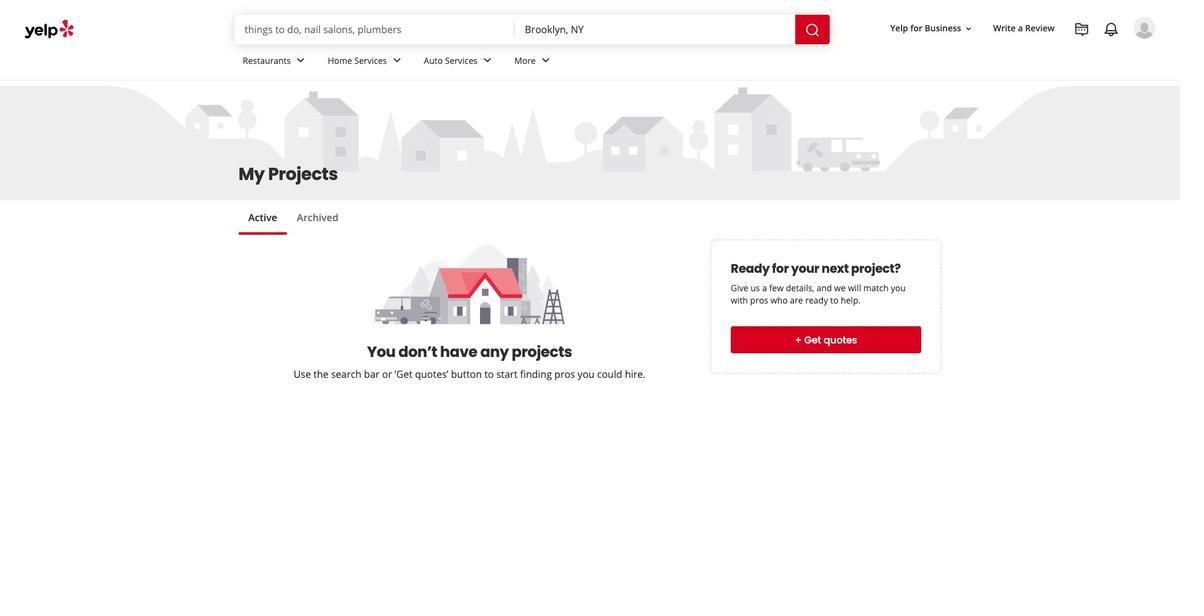 Task type: locate. For each thing, give the bounding box(es) containing it.
24 chevron down v2 image right auto services
[[480, 53, 495, 68]]

you don't have any projects use the search bar or 'get quotes' button to start finding pros you could hire.
[[294, 342, 646, 381]]

services right home
[[354, 54, 387, 66]]

24 chevron down v2 image
[[389, 53, 404, 68], [480, 53, 495, 68]]

pros
[[750, 294, 768, 306], [554, 368, 575, 381]]

to inside ready for your next project? give us a few details, and we will match you with pros who are ready to help.
[[830, 294, 838, 306]]

24 chevron down v2 image
[[293, 53, 308, 68], [538, 53, 553, 68]]

1 horizontal spatial 24 chevron down v2 image
[[480, 53, 495, 68]]

2 none field from the left
[[515, 15, 795, 44]]

24 chevron down v2 image inside 'home services' link
[[389, 53, 404, 68]]

for
[[910, 22, 922, 34], [772, 260, 789, 277]]

to left start
[[484, 368, 494, 381]]

1 24 chevron down v2 image from the left
[[293, 53, 308, 68]]

start
[[496, 368, 518, 381]]

0 horizontal spatial pros
[[554, 368, 575, 381]]

24 chevron down v2 image left auto
[[389, 53, 404, 68]]

1 horizontal spatial services
[[445, 54, 478, 66]]

home services link
[[318, 44, 414, 80]]

1 services from the left
[[354, 54, 387, 66]]

review
[[1025, 22, 1055, 34]]

1 horizontal spatial you
[[891, 282, 906, 294]]

None field
[[235, 15, 515, 44], [515, 15, 795, 44]]

to down 'we'
[[830, 294, 838, 306]]

my projects
[[238, 162, 338, 186]]

1 vertical spatial for
[[772, 260, 789, 277]]

services right auto
[[445, 54, 478, 66]]

0 vertical spatial for
[[910, 22, 922, 34]]

auto services link
[[414, 44, 505, 80]]

none field things to do, nail salons, plumbers
[[235, 15, 515, 44]]

details,
[[786, 282, 814, 294]]

0 horizontal spatial for
[[772, 260, 789, 277]]

to inside you don't have any projects use the search bar or 'get quotes' button to start finding pros you could hire.
[[484, 368, 494, 381]]

1 vertical spatial a
[[762, 282, 767, 294]]

yelp for business
[[890, 22, 961, 34]]

you right match
[[891, 282, 906, 294]]

pros right finding
[[554, 368, 575, 381]]

services
[[354, 54, 387, 66], [445, 54, 478, 66]]

ready for your next project? give us a few details, and we will match you with pros who are ready to help.
[[731, 260, 906, 306]]

1 horizontal spatial 24 chevron down v2 image
[[538, 53, 553, 68]]

0 horizontal spatial services
[[354, 54, 387, 66]]

1 vertical spatial pros
[[554, 368, 575, 381]]

0 horizontal spatial a
[[762, 282, 767, 294]]

+ get quotes
[[795, 333, 857, 347]]

projects
[[512, 342, 572, 362]]

ready
[[731, 260, 770, 277]]

1 horizontal spatial a
[[1018, 22, 1023, 34]]

write a review
[[993, 22, 1055, 34]]

address, neighborhood, city, state or zip text field
[[515, 15, 795, 44]]

None search field
[[235, 15, 830, 44]]

projects
[[268, 162, 338, 186]]

quotes'
[[415, 368, 448, 381]]

1 24 chevron down v2 image from the left
[[389, 53, 404, 68]]

could
[[597, 368, 622, 381]]

more link
[[505, 44, 563, 80]]

1 horizontal spatial to
[[830, 294, 838, 306]]

to
[[830, 294, 838, 306], [484, 368, 494, 381]]

0 horizontal spatial to
[[484, 368, 494, 381]]

pros for give us a few details, and we will match you with pros who are ready to help.
[[750, 294, 768, 306]]

you
[[891, 282, 906, 294], [578, 368, 595, 381]]

for inside ready for your next project? give us a few details, and we will match you with pros who are ready to help.
[[772, 260, 789, 277]]

+ get quotes button
[[731, 326, 921, 353]]

0 vertical spatial to
[[830, 294, 838, 306]]

none field address, neighborhood, city, state or zip
[[515, 15, 795, 44]]

1 vertical spatial you
[[578, 368, 595, 381]]

yelp
[[890, 22, 908, 34]]

24 chevron down v2 image inside restaurants link
[[293, 53, 308, 68]]

a right us at the top right of page
[[762, 282, 767, 294]]

0 vertical spatial you
[[891, 282, 906, 294]]

get
[[804, 333, 821, 347]]

24 chevron down v2 image right restaurants
[[293, 53, 308, 68]]

few
[[769, 282, 784, 294]]

for up few
[[772, 260, 789, 277]]

for right the yelp
[[910, 22, 922, 34]]

1 vertical spatial to
[[484, 368, 494, 381]]

tab list
[[238, 210, 348, 235]]

quotes
[[824, 333, 857, 347]]

services for auto services
[[445, 54, 478, 66]]

tab list containing active
[[238, 210, 348, 235]]

2 24 chevron down v2 image from the left
[[480, 53, 495, 68]]

us
[[751, 282, 760, 294]]

for inside button
[[910, 22, 922, 34]]

home services
[[328, 54, 387, 66]]

pros inside you don't have any projects use the search bar or 'get quotes' button to start finding pros you could hire.
[[554, 368, 575, 381]]

write
[[993, 22, 1016, 34]]

24 chevron down v2 image right more
[[538, 53, 553, 68]]

give
[[731, 282, 748, 294]]

24 chevron down v2 image inside auto services link
[[480, 53, 495, 68]]

pros down us at the top right of page
[[750, 294, 768, 306]]

search image
[[805, 23, 820, 37]]

0 vertical spatial pros
[[750, 294, 768, 306]]

0 horizontal spatial you
[[578, 368, 595, 381]]

0 horizontal spatial 24 chevron down v2 image
[[389, 53, 404, 68]]

2 services from the left
[[445, 54, 478, 66]]

restaurants link
[[233, 44, 318, 80]]

a
[[1018, 22, 1023, 34], [762, 282, 767, 294]]

1 none field from the left
[[235, 15, 515, 44]]

pros inside ready for your next project? give us a few details, and we will match you with pros who are ready to help.
[[750, 294, 768, 306]]

with
[[731, 294, 748, 306]]

24 chevron down v2 image inside more link
[[538, 53, 553, 68]]

the
[[314, 368, 329, 381]]

ready
[[805, 294, 828, 306]]

24 chevron down v2 image for restaurants
[[293, 53, 308, 68]]

1 horizontal spatial for
[[910, 22, 922, 34]]

0 horizontal spatial 24 chevron down v2 image
[[293, 53, 308, 68]]

match
[[863, 282, 889, 294]]

you left could
[[578, 368, 595, 381]]

2 24 chevron down v2 image from the left
[[538, 53, 553, 68]]

1 horizontal spatial pros
[[750, 294, 768, 306]]

restaurants
[[243, 54, 291, 66]]

a right write
[[1018, 22, 1023, 34]]

have
[[440, 342, 477, 362]]

a inside ready for your next project? give us a few details, and we will match you with pros who are ready to help.
[[762, 282, 767, 294]]



Task type: describe. For each thing, give the bounding box(es) containing it.
24 chevron down v2 image for auto services
[[480, 53, 495, 68]]

'get
[[395, 368, 412, 381]]

24 chevron down v2 image for more
[[538, 53, 553, 68]]

things to do, nail salons, plumbers text field
[[235, 15, 515, 44]]

pros for you don't have any projects
[[554, 368, 575, 381]]

yelp for business button
[[885, 17, 978, 40]]

and
[[817, 282, 832, 294]]

finding
[[520, 368, 552, 381]]

my
[[238, 162, 265, 186]]

you inside ready for your next project? give us a few details, and we will match you with pros who are ready to help.
[[891, 282, 906, 294]]

archived
[[297, 211, 339, 224]]

or
[[382, 368, 392, 381]]

write a review link
[[988, 17, 1060, 40]]

next
[[822, 260, 849, 277]]

you inside you don't have any projects use the search bar or 'get quotes' button to start finding pros you could hire.
[[578, 368, 595, 381]]

for for yelp
[[910, 22, 922, 34]]

button
[[451, 368, 482, 381]]

active
[[248, 211, 277, 224]]

for for ready
[[772, 260, 789, 277]]

use
[[294, 368, 311, 381]]

+
[[795, 333, 802, 347]]

any
[[480, 342, 509, 362]]

24 chevron down v2 image for home services
[[389, 53, 404, 68]]

you
[[367, 342, 396, 362]]

don't
[[398, 342, 437, 362]]

notifications image
[[1104, 22, 1119, 37]]

active tab panel
[[238, 235, 942, 240]]

business
[[925, 22, 961, 34]]

16 chevron down v2 image
[[964, 24, 974, 34]]

business categories element
[[233, 44, 1155, 80]]

your
[[791, 260, 819, 277]]

auto services
[[424, 54, 478, 66]]

project?
[[851, 260, 901, 277]]

who
[[771, 294, 788, 306]]

we
[[834, 282, 846, 294]]

hire.
[[625, 368, 646, 381]]

bar
[[364, 368, 380, 381]]

home
[[328, 54, 352, 66]]

search
[[331, 368, 362, 381]]

jeremy m. image
[[1133, 17, 1155, 39]]

services for home services
[[354, 54, 387, 66]]

are
[[790, 294, 803, 306]]

user actions element
[[880, 15, 1173, 91]]

will
[[848, 282, 861, 294]]

more
[[514, 54, 536, 66]]

projects image
[[1074, 22, 1089, 37]]

help.
[[841, 294, 861, 306]]

0 vertical spatial a
[[1018, 22, 1023, 34]]

auto
[[424, 54, 443, 66]]



Task type: vqa. For each thing, say whether or not it's contained in the screenshot.
details,
yes



